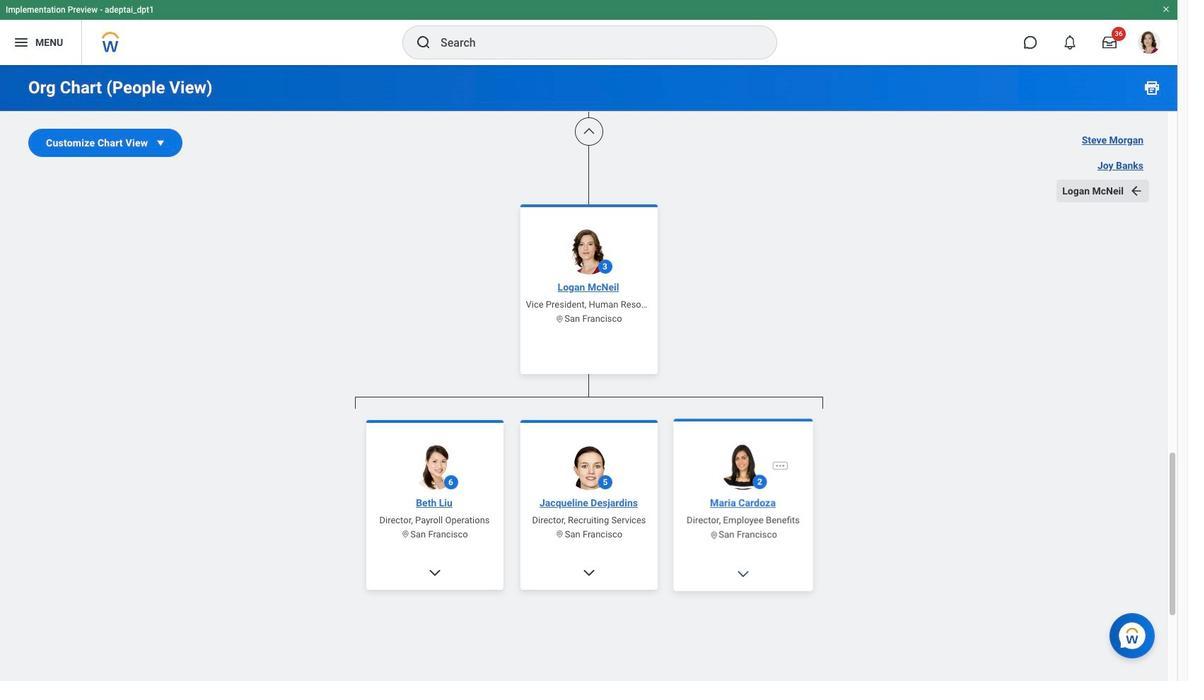 Task type: describe. For each thing, give the bounding box(es) containing it.
print org chart image
[[1144, 79, 1161, 96]]

chevron up image
[[582, 125, 596, 139]]

close environment banner image
[[1163, 5, 1171, 13]]

logan mcneil, logan mcneil, 3 direct reports element
[[355, 409, 823, 681]]

0 horizontal spatial location image
[[401, 530, 411, 539]]

profile logan mcneil image
[[1139, 31, 1161, 57]]

chevron down image for the right location icon
[[736, 569, 751, 584]]

justify image
[[13, 34, 30, 51]]

inbox large image
[[1103, 35, 1117, 50]]

chevron down image
[[582, 566, 596, 580]]



Task type: locate. For each thing, give the bounding box(es) containing it.
1 horizontal spatial chevron down image
[[736, 569, 751, 584]]

0 horizontal spatial chevron down image
[[428, 566, 442, 580]]

1 horizontal spatial location image
[[708, 531, 718, 541]]

location image
[[556, 530, 565, 539]]

Search Workday  search field
[[441, 27, 748, 58]]

banner
[[0, 0, 1178, 65]]

location image
[[401, 530, 411, 539], [708, 531, 718, 541]]

caret down image
[[154, 136, 168, 150]]

main content
[[0, 0, 1178, 681]]

search image
[[415, 34, 432, 51]]

chevron down image
[[428, 566, 442, 580], [736, 569, 751, 584]]

chevron down image for leftmost location icon
[[428, 566, 442, 580]]

notifications large image
[[1064, 35, 1078, 50]]

arrow left image
[[1130, 184, 1144, 198]]



Task type: vqa. For each thing, say whether or not it's contained in the screenshot.
Book Open image
no



